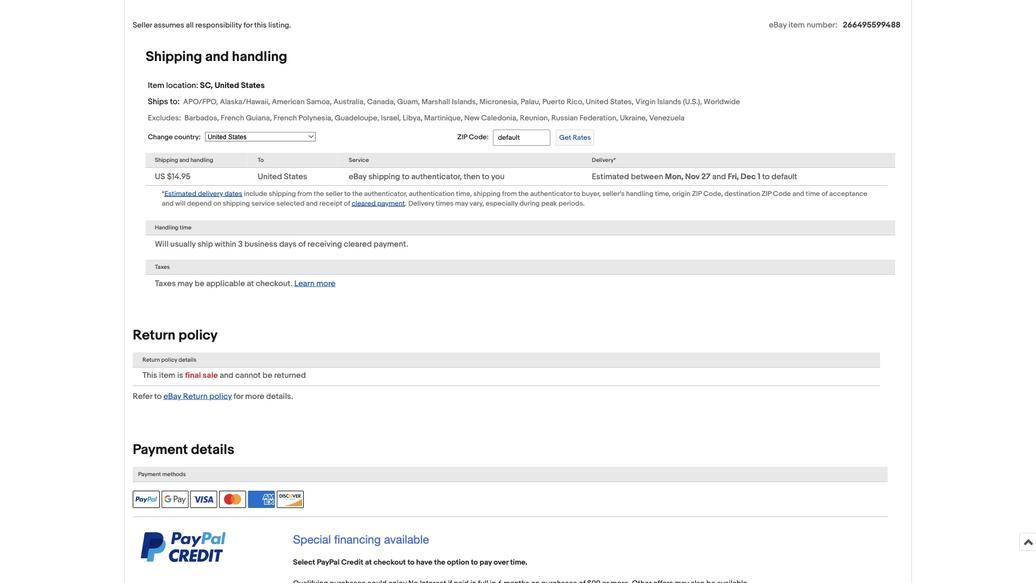 Task type: locate. For each thing, give the bounding box(es) containing it.
0 vertical spatial payment
[[133, 441, 188, 458]]

payment up 'payment methods' on the left
[[133, 441, 188, 458]]

1 vertical spatial return
[[143, 356, 160, 363]]

0 vertical spatial ebay
[[769, 20, 787, 30]]

the up during
[[519, 189, 529, 198]]

shipping
[[369, 172, 400, 181], [269, 189, 296, 198], [474, 189, 501, 198], [223, 199, 250, 208]]

0 vertical spatial for
[[244, 20, 253, 30]]

1 horizontal spatial handling
[[232, 48, 287, 65]]

1 horizontal spatial for
[[244, 20, 253, 30]]

1 horizontal spatial estimated
[[592, 172, 629, 181]]

united down to
[[258, 172, 282, 181]]

0 vertical spatial shipping
[[146, 48, 202, 65]]

1 vertical spatial estimated
[[164, 189, 196, 198]]

from up 'especially'
[[502, 189, 517, 198]]

worldwide
[[704, 97, 740, 106]]

time up usually
[[180, 224, 192, 231]]

delivery
[[408, 199, 434, 208]]

include shipping from the seller to the authenticator, authentication time, shipping from the authenticator to buyer, seller's handling time, origin zip code, destination zip code and time of acceptance and will depend on shipping service selected and receipt of
[[162, 189, 868, 208]]

on
[[213, 199, 221, 208]]

palau,
[[521, 97, 541, 106]]

0 horizontal spatial ebay
[[164, 391, 181, 401]]

australia,
[[334, 97, 366, 106]]

for left this on the left top
[[244, 20, 253, 30]]

american
[[272, 97, 305, 106]]

1 horizontal spatial of
[[344, 199, 350, 208]]

cleared left payment.
[[344, 239, 372, 249]]

shipping up location:
[[146, 48, 202, 65]]

2 french from the left
[[274, 113, 297, 122]]

1 vertical spatial at
[[365, 558, 372, 567]]

1 horizontal spatial ebay
[[349, 172, 367, 181]]

shipping down 'dates'
[[223, 199, 250, 208]]

ebay
[[769, 20, 787, 30], [349, 172, 367, 181], [164, 391, 181, 401]]

authenticator, up authentication
[[411, 172, 462, 181]]

receipt
[[319, 199, 342, 208]]

0 vertical spatial handling
[[232, 48, 287, 65]]

return up return policy details
[[133, 327, 176, 344]]

1 vertical spatial authenticator,
[[364, 189, 408, 198]]

0 horizontal spatial french
[[221, 113, 244, 122]]

1 vertical spatial more
[[245, 391, 265, 401]]

0 vertical spatial authenticator,
[[411, 172, 462, 181]]

checkout
[[374, 558, 406, 567]]

266495599488
[[843, 20, 901, 30]]

1 vertical spatial states
[[284, 172, 307, 181]]

0 horizontal spatial item
[[159, 370, 175, 380]]

estimated up seller's
[[592, 172, 629, 181]]

1 vertical spatial of
[[344, 199, 350, 208]]

1 time, from the left
[[456, 189, 472, 198]]

return up "this"
[[143, 356, 160, 363]]

2 horizontal spatial handling
[[626, 189, 654, 198]]

more right learn
[[317, 279, 336, 288]]

for down cannot
[[234, 391, 243, 401]]

2 from from the left
[[502, 189, 517, 198]]

time inside include shipping from the seller to the authenticator, authentication time, shipping from the authenticator to buyer, seller's handling time, origin zip code, destination zip code and time of acceptance and will depend on shipping service selected and receipt of
[[806, 189, 820, 198]]

0 vertical spatial states
[[241, 80, 265, 90]]

handling inside include shipping from the seller to the authenticator, authentication time, shipping from the authenticator to buyer, seller's handling time, origin zip code, destination zip code and time of acceptance and will depend on shipping service selected and receipt of
[[626, 189, 654, 198]]

0 vertical spatial cleared
[[352, 199, 376, 208]]

2 vertical spatial united
[[258, 172, 282, 181]]

acceptance
[[830, 189, 868, 198]]

1 vertical spatial for
[[234, 391, 243, 401]]

micronesia,
[[480, 97, 519, 106]]

ebay item number: 266495599488
[[769, 20, 901, 30]]

estimated up will
[[164, 189, 196, 198]]

code
[[773, 189, 791, 198]]

0 vertical spatial may
[[455, 199, 468, 208]]

authenticator, up payment
[[364, 189, 408, 198]]

and up $14.95
[[179, 157, 189, 164]]

dec
[[741, 172, 756, 181]]

french
[[221, 113, 244, 122], [274, 113, 297, 122]]

details up 'final'
[[179, 356, 196, 363]]

policy up the is
[[161, 356, 177, 363]]

0 vertical spatial united
[[215, 80, 239, 90]]

may down usually
[[178, 279, 193, 288]]

shipping and handling
[[146, 48, 287, 65], [155, 157, 213, 164]]

1 vertical spatial be
[[263, 370, 272, 380]]

details
[[179, 356, 196, 363], [191, 441, 234, 458]]

1 horizontal spatial time,
[[655, 189, 671, 198]]

default
[[772, 172, 798, 181]]

item left the is
[[159, 370, 175, 380]]

0 vertical spatial time
[[806, 189, 820, 198]]

1 horizontal spatial more
[[317, 279, 336, 288]]

more down cannot
[[245, 391, 265, 401]]

0 horizontal spatial of
[[299, 239, 306, 249]]

1 vertical spatial details
[[191, 441, 234, 458]]

1 vertical spatial policy
[[161, 356, 177, 363]]

at left checkout.
[[247, 279, 254, 288]]

authenticator, inside include shipping from the seller to the authenticator, authentication time, shipping from the authenticator to buyer, seller's handling time, origin zip code, destination zip code and time of acceptance and will depend on shipping service selected and receipt of
[[364, 189, 408, 198]]

cleared
[[352, 199, 376, 208], [344, 239, 372, 249]]

times
[[436, 199, 454, 208]]

0 vertical spatial policy
[[179, 327, 218, 344]]

select paypal credit at checkout to have the option to pay over time.
[[293, 558, 528, 567]]

1 vertical spatial may
[[178, 279, 193, 288]]

to
[[402, 172, 410, 181], [482, 172, 490, 181], [763, 172, 770, 181], [344, 189, 351, 198], [574, 189, 580, 198], [154, 391, 162, 401], [408, 558, 415, 567], [471, 558, 478, 567]]

0 horizontal spatial from
[[298, 189, 312, 198]]

french down alaska/hawaii,
[[221, 113, 244, 122]]

1 horizontal spatial item
[[789, 20, 805, 30]]

handling
[[232, 48, 287, 65], [191, 157, 213, 164], [626, 189, 654, 198]]

0 vertical spatial of
[[822, 189, 828, 198]]

1 vertical spatial shipping and handling
[[155, 157, 213, 164]]

details up visa image
[[191, 441, 234, 458]]

and right the 27
[[713, 172, 726, 181]]

0 horizontal spatial united
[[215, 80, 239, 90]]

0 horizontal spatial at
[[247, 279, 254, 288]]

get rates
[[559, 133, 591, 142]]

israel,
[[381, 113, 401, 122]]

may left vary, in the left top of the page
[[455, 199, 468, 208]]

zip left code:
[[458, 133, 467, 142]]

1 vertical spatial united
[[586, 97, 609, 106]]

time.
[[510, 558, 528, 567]]

0 vertical spatial be
[[195, 279, 205, 288]]

code:
[[469, 133, 489, 142]]

this
[[254, 20, 267, 30]]

0 horizontal spatial may
[[178, 279, 193, 288]]

payment
[[377, 199, 405, 208]]

shipping up vary, in the left top of the page
[[474, 189, 501, 198]]

1 vertical spatial handling
[[191, 157, 213, 164]]

1 horizontal spatial at
[[365, 558, 372, 567]]

shipping and handling up $14.95
[[155, 157, 213, 164]]

islands,
[[452, 97, 478, 106]]

ships to: apo/fpo, alaska/hawaii, american samoa, australia, canada, guam, marshall islands, micronesia, palau, puerto rico, united states, virgin islands (u.s.), worldwide
[[148, 97, 740, 106]]

handling down country:
[[191, 157, 213, 164]]

is
[[177, 370, 183, 380]]

policy down this item is final sale and cannot be returned
[[209, 391, 232, 401]]

handling down between
[[626, 189, 654, 198]]

policy up return policy details
[[179, 327, 218, 344]]

ebay return policy link
[[164, 391, 232, 401]]

0 vertical spatial item
[[789, 20, 805, 30]]

2 horizontal spatial ebay
[[769, 20, 787, 30]]

0 horizontal spatial more
[[245, 391, 265, 401]]

reunion,
[[520, 113, 550, 122]]

financing
[[334, 532, 381, 546]]

be right cannot
[[263, 370, 272, 380]]

item for ebay
[[789, 20, 805, 30]]

be left applicable
[[195, 279, 205, 288]]

1 horizontal spatial zip
[[692, 189, 702, 198]]

payment left methods
[[138, 471, 161, 478]]

united right sc,
[[215, 80, 239, 90]]

1 horizontal spatial authenticator,
[[411, 172, 462, 181]]

to right "refer"
[[154, 391, 162, 401]]

1 taxes from the top
[[155, 263, 170, 270]]

united up federation, at the top right of page
[[586, 97, 609, 106]]

0 horizontal spatial be
[[195, 279, 205, 288]]

0 vertical spatial return
[[133, 327, 176, 344]]

ships
[[148, 97, 168, 106]]

united inside ships to: apo/fpo, alaska/hawaii, american samoa, australia, canada, guam, marshall islands, micronesia, palau, puerto rico, united states, virgin islands (u.s.), worldwide
[[586, 97, 609, 106]]

states up alaska/hawaii,
[[241, 80, 265, 90]]

1 horizontal spatial time
[[806, 189, 820, 198]]

shipping up cleared payment link
[[369, 172, 400, 181]]

of right the days
[[299, 239, 306, 249]]

2 taxes from the top
[[155, 279, 176, 288]]

sale
[[203, 370, 218, 380]]

all
[[186, 20, 194, 30]]

be
[[195, 279, 205, 288], [263, 370, 272, 380]]

zip left code
[[762, 189, 772, 198]]

over
[[494, 558, 509, 567]]

2 vertical spatial of
[[299, 239, 306, 249]]

payment
[[133, 441, 188, 458], [138, 471, 161, 478]]

code,
[[704, 189, 723, 198]]

shipping and handling up sc,
[[146, 48, 287, 65]]

ebay down the is
[[164, 391, 181, 401]]

google pay image
[[162, 491, 189, 508]]

to up .
[[402, 172, 410, 181]]

payment for payment methods
[[138, 471, 161, 478]]

return
[[133, 327, 176, 344], [143, 356, 160, 363], [183, 391, 208, 401]]

0 vertical spatial taxes
[[155, 263, 170, 270]]

cannot
[[235, 370, 261, 380]]

will
[[175, 199, 186, 208]]

ebay left number:
[[769, 20, 787, 30]]

paypal image
[[133, 491, 160, 508]]

ebay down service
[[349, 172, 367, 181]]

time, up cleared payment . delivery times may vary, especially during peak periods.
[[456, 189, 472, 198]]

ship
[[198, 239, 213, 249]]

assumes
[[154, 20, 184, 30]]

select
[[293, 558, 315, 567]]

2 horizontal spatial united
[[586, 97, 609, 106]]

item left number:
[[789, 20, 805, 30]]

islands
[[658, 97, 682, 106]]

cleared left payment
[[352, 199, 376, 208]]

libya,
[[403, 113, 423, 122]]

1 vertical spatial taxes
[[155, 279, 176, 288]]

guadeloupe,
[[335, 113, 379, 122]]

0 vertical spatial more
[[317, 279, 336, 288]]

you
[[491, 172, 505, 181]]

the left seller
[[314, 189, 324, 198]]

handling
[[155, 224, 179, 231]]

time, left origin
[[655, 189, 671, 198]]

taxes
[[155, 263, 170, 270], [155, 279, 176, 288]]

1 horizontal spatial united
[[258, 172, 282, 181]]

nov
[[685, 172, 700, 181]]

methods
[[162, 471, 186, 478]]

policy for return policy
[[179, 327, 218, 344]]

of right receipt
[[344, 199, 350, 208]]

of
[[822, 189, 828, 198], [344, 199, 350, 208], [299, 239, 306, 249]]

and right sale
[[220, 370, 234, 380]]

2 time, from the left
[[655, 189, 671, 198]]

1 vertical spatial item
[[159, 370, 175, 380]]

french down the american
[[274, 113, 297, 122]]

seller assumes all responsibility for this listing.
[[133, 20, 291, 30]]

handling down this on the left top
[[232, 48, 287, 65]]

2 vertical spatial handling
[[626, 189, 654, 198]]

1 vertical spatial shipping
[[155, 157, 178, 164]]

1 vertical spatial payment
[[138, 471, 161, 478]]

then
[[464, 172, 480, 181]]

0 horizontal spatial time,
[[456, 189, 472, 198]]

item
[[148, 80, 164, 90]]

listing.
[[268, 20, 291, 30]]

0 horizontal spatial estimated
[[164, 189, 196, 198]]

united
[[215, 80, 239, 90], [586, 97, 609, 106], [258, 172, 282, 181]]

1 vertical spatial ebay
[[349, 172, 367, 181]]

ebay for ebay item number: 266495599488
[[769, 20, 787, 30]]

states,
[[610, 97, 634, 106]]

of left acceptance
[[822, 189, 828, 198]]

especially
[[486, 199, 518, 208]]

time right code
[[806, 189, 820, 198]]

to left you
[[482, 172, 490, 181]]

learn
[[295, 279, 315, 288]]

barbados,
[[185, 113, 219, 122]]

from up selected
[[298, 189, 312, 198]]

details.
[[266, 391, 293, 401]]

1 horizontal spatial french
[[274, 113, 297, 122]]

fri,
[[728, 172, 739, 181]]

return for return policy
[[133, 327, 176, 344]]

shipping up the us $14.95
[[155, 157, 178, 164]]

zip right origin
[[692, 189, 702, 198]]

at right the credit on the bottom
[[365, 558, 372, 567]]

and left receipt
[[306, 199, 318, 208]]

1 horizontal spatial from
[[502, 189, 517, 198]]

0 horizontal spatial time
[[180, 224, 192, 231]]

return down 'final'
[[183, 391, 208, 401]]

to right the "1"
[[763, 172, 770, 181]]

states up selected
[[284, 172, 307, 181]]

0 horizontal spatial authenticator,
[[364, 189, 408, 198]]



Task type: vqa. For each thing, say whether or not it's contained in the screenshot.
the bottom FOR
yes



Task type: describe. For each thing, give the bounding box(es) containing it.
special financing available
[[293, 532, 429, 546]]

pay
[[480, 558, 492, 567]]

ZIP Code: text field
[[493, 130, 551, 146]]

1 horizontal spatial be
[[263, 370, 272, 380]]

0 horizontal spatial states
[[241, 80, 265, 90]]

authentication
[[409, 189, 455, 198]]

1 vertical spatial time
[[180, 224, 192, 231]]

dates
[[225, 189, 242, 198]]

0 horizontal spatial for
[[234, 391, 243, 401]]

sc,
[[200, 80, 213, 90]]

to right seller
[[344, 189, 351, 198]]

paypal
[[317, 558, 340, 567]]

2 vertical spatial ebay
[[164, 391, 181, 401]]

item location: sc, united states
[[148, 80, 265, 90]]

the up cleared payment link
[[352, 189, 363, 198]]

buyer,
[[582, 189, 601, 198]]

during
[[520, 199, 540, 208]]

shipping up selected
[[269, 189, 296, 198]]

taxes for taxes may be applicable at checkout. learn more
[[155, 279, 176, 288]]

excludes: barbados, french guiana, french polynesia, guadeloupe, israel, libya, martinique, new caledonia, reunion, russian federation, ukraine, venezuela
[[148, 113, 685, 122]]

cleared payment link
[[352, 198, 405, 208]]

puerto
[[543, 97, 565, 106]]

payment.
[[374, 239, 408, 249]]

within
[[215, 239, 236, 249]]

get
[[559, 133, 571, 142]]

venezuela
[[649, 113, 685, 122]]

to left have
[[408, 558, 415, 567]]

2 horizontal spatial zip
[[762, 189, 772, 198]]

to up 'periods.'
[[574, 189, 580, 198]]

applicable
[[206, 279, 245, 288]]

selected
[[277, 199, 305, 208]]

1 horizontal spatial may
[[455, 199, 468, 208]]

and down *
[[162, 199, 174, 208]]

taxes for taxes
[[155, 263, 170, 270]]

.
[[405, 199, 407, 208]]

guam,
[[397, 97, 420, 106]]

master card image
[[219, 491, 246, 508]]

0 vertical spatial at
[[247, 279, 254, 288]]

change
[[148, 133, 173, 141]]

and right code
[[793, 189, 805, 198]]

and up sc,
[[205, 48, 229, 65]]

alaska/hawaii,
[[220, 97, 270, 106]]

delivery*
[[592, 157, 616, 164]]

this item is final sale and cannot be returned
[[143, 370, 306, 380]]

destination
[[725, 189, 760, 198]]

will usually ship within 3 business days of receiving cleared payment.
[[155, 239, 408, 249]]

have
[[416, 558, 433, 567]]

ebay shipping to authenticator, then to you
[[349, 172, 505, 181]]

include
[[244, 189, 267, 198]]

cleared payment . delivery times may vary, especially during peak periods.
[[352, 199, 585, 208]]

get rates button
[[556, 130, 594, 146]]

0 horizontal spatial handling
[[191, 157, 213, 164]]

discover image
[[277, 491, 304, 508]]

seller
[[326, 189, 343, 198]]

1
[[758, 172, 761, 181]]

1 vertical spatial cleared
[[344, 239, 372, 249]]

return policy details
[[143, 356, 196, 363]]

will
[[155, 239, 169, 249]]

new
[[465, 113, 480, 122]]

estimated delivery dates link
[[164, 188, 242, 198]]

to left pay
[[471, 558, 478, 567]]

final
[[185, 370, 201, 380]]

2 vertical spatial policy
[[209, 391, 232, 401]]

return for return policy details
[[143, 356, 160, 363]]

1 horizontal spatial states
[[284, 172, 307, 181]]

1 from from the left
[[298, 189, 312, 198]]

this
[[143, 370, 157, 380]]

martinique,
[[424, 113, 463, 122]]

27
[[702, 172, 711, 181]]

federation,
[[580, 113, 618, 122]]

handling time
[[155, 224, 192, 231]]

3
[[238, 239, 243, 249]]

checkout.
[[256, 279, 293, 288]]

learn more link
[[295, 279, 336, 288]]

russian
[[552, 113, 578, 122]]

policy for return policy details
[[161, 356, 177, 363]]

delivery
[[198, 189, 223, 198]]

to
[[258, 157, 264, 164]]

2 vertical spatial return
[[183, 391, 208, 401]]

special
[[293, 532, 331, 546]]

0 vertical spatial details
[[179, 356, 196, 363]]

receiving
[[308, 239, 342, 249]]

refer to ebay return policy for more details.
[[133, 391, 293, 401]]

$14.95
[[167, 172, 191, 181]]

rico,
[[567, 97, 584, 106]]

payment methods
[[138, 471, 186, 478]]

visa image
[[190, 491, 217, 508]]

0 vertical spatial shipping and handling
[[146, 48, 287, 65]]

option
[[447, 558, 469, 567]]

business
[[245, 239, 278, 249]]

return policy
[[133, 327, 218, 344]]

payment for payment details
[[133, 441, 188, 458]]

0 vertical spatial estimated
[[592, 172, 629, 181]]

american express image
[[248, 491, 275, 508]]

united states
[[258, 172, 307, 181]]

estimated between mon, nov 27 and fri, dec 1 to default
[[592, 172, 798, 181]]

rates
[[573, 133, 591, 142]]

seller's
[[603, 189, 625, 198]]

ukraine,
[[620, 113, 648, 122]]

marshall
[[422, 97, 450, 106]]

the right have
[[434, 558, 446, 567]]

us
[[155, 172, 165, 181]]

2 horizontal spatial of
[[822, 189, 828, 198]]

*
[[162, 189, 164, 198]]

apo/fpo,
[[183, 97, 218, 106]]

* estimated delivery dates
[[162, 189, 242, 198]]

1 french from the left
[[221, 113, 244, 122]]

item for this
[[159, 370, 175, 380]]

credit
[[341, 558, 363, 567]]

peak
[[542, 199, 557, 208]]

payment details
[[133, 441, 234, 458]]

origin
[[673, 189, 691, 198]]

taxes may be applicable at checkout. learn more
[[155, 279, 336, 288]]

ebay for ebay shipping to authenticator, then to you
[[349, 172, 367, 181]]

0 horizontal spatial zip
[[458, 133, 467, 142]]

service
[[349, 157, 369, 164]]

seller
[[133, 20, 152, 30]]



